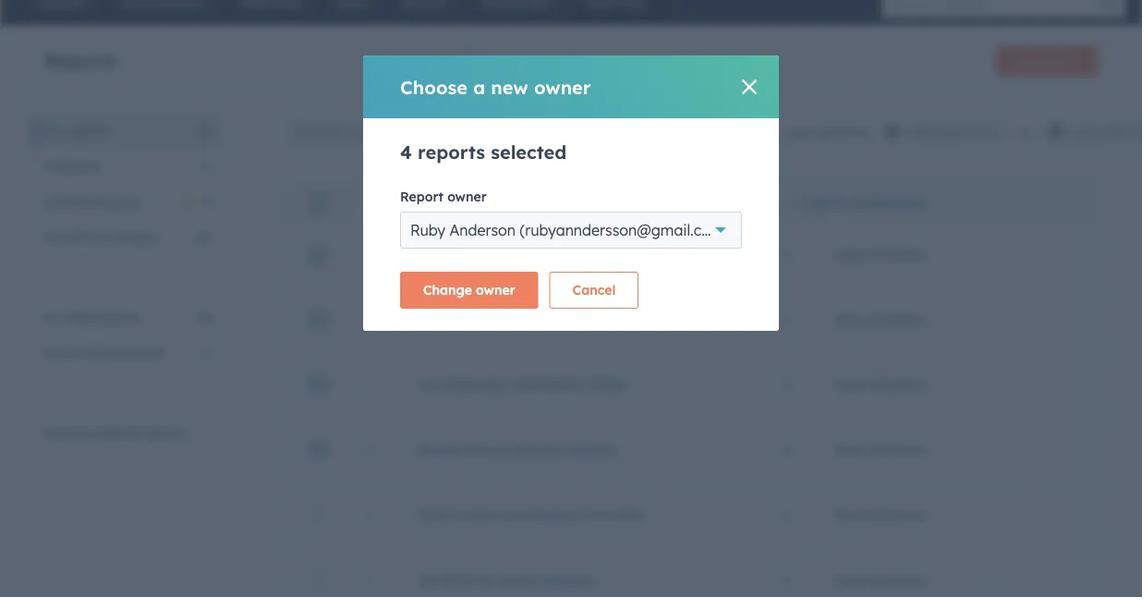 Task type: describe. For each thing, give the bounding box(es) containing it.
1 for new contact conversions from ads
[[783, 507, 790, 523]]

1 for landing page submission totals
[[783, 376, 790, 392]]

ad clicks by social network button
[[418, 572, 698, 588]]

sent,
[[459, 246, 489, 262]]

network for social clicks by network
[[522, 311, 574, 327]]

manage
[[670, 194, 722, 211]]

1 for social interactions by network
[[783, 441, 790, 458]]

saved
[[44, 229, 82, 245]]

search button
[[1091, 0, 1126, 18]]

anderson for landing page submission totals
[[869, 376, 927, 392]]

email
[[418, 246, 455, 262]]

ruby for new contact conversions from ads
[[834, 507, 865, 523]]

contact
[[451, 507, 500, 523]]

1 vertical spatial selected
[[382, 196, 425, 210]]

social clicks by network
[[418, 311, 574, 327]]

social for social interactions by network
[[418, 441, 458, 458]]

ruby anderson (rubyanndersson@gmail.com) button
[[400, 212, 742, 249]]

create report
[[1012, 54, 1083, 68]]

add to dashboard
[[807, 194, 924, 211]]

delete button
[[440, 194, 501, 211]]

by for social clicks by network
[[502, 311, 518, 327]]

ruby anderson for ad clicks by social network
[[834, 572, 927, 588]]

ruby anderson for social clicks by network
[[834, 311, 927, 327]]

1 for social clicks by network
[[783, 311, 790, 327]]

ruby for social clicks by network
[[834, 311, 865, 327]]

anderson inside popup button
[[450, 221, 516, 239]]

reports for 4
[[418, 141, 485, 164]]

23 for my reports
[[197, 123, 211, 139]]

choose a new owner
[[400, 75, 591, 98]]

date
[[747, 246, 776, 262]]

2 0 from the top
[[203, 193, 211, 209]]

anderson for new contact conversions from ads
[[869, 507, 927, 523]]

access
[[726, 194, 769, 211]]

add to dashboard button
[[788, 194, 924, 211]]

restore deleted reports
[[44, 425, 187, 441]]

23 for saved from library
[[197, 229, 211, 245]]

updated:
[[815, 124, 870, 140]]

2 vertical spatial network
[[541, 572, 594, 588]]

choose
[[400, 75, 468, 98]]

ad
[[418, 572, 435, 588]]

0 vertical spatial change owner button
[[519, 194, 632, 211]]

email sent, opened, and click totals by email send date 1
[[418, 246, 790, 262]]

owner up dashboard:
[[534, 75, 591, 98]]

anderson for ad clicks by social network
[[869, 572, 927, 588]]

new
[[418, 507, 447, 523]]

send
[[712, 246, 743, 262]]

deleted
[[94, 425, 140, 441]]

2 mm/dd/yyyy text field from the left
[[1040, 121, 1143, 144]]

4 selected
[[372, 196, 425, 210]]

opened,
[[493, 246, 545, 262]]

interactions
[[462, 441, 539, 458]]

on
[[44, 310, 62, 326]]

1 vertical spatial dashboards
[[90, 345, 164, 361]]

owner up social clicks by network
[[476, 282, 515, 298]]

anderson for social clicks by network
[[869, 311, 927, 327]]

anderson for social interactions by network
[[869, 441, 927, 458]]

reports banner
[[44, 41, 1098, 76]]

1 horizontal spatial from
[[584, 507, 615, 523]]

reports inside button
[[143, 425, 187, 441]]

ruby for social interactions by network
[[834, 441, 865, 458]]

saved from library
[[44, 229, 157, 245]]

social interactions by network button
[[418, 441, 698, 458]]

landing page submission totals
[[418, 376, 625, 392]]

1 vertical spatial totals
[[588, 376, 625, 392]]

network for social interactions by network
[[563, 441, 616, 458]]

landing
[[418, 376, 471, 392]]

social interactions by network
[[418, 441, 616, 458]]

new
[[491, 75, 529, 98]]

email
[[672, 246, 708, 262]]

custom reports
[[44, 194, 139, 210]]

change inside "button"
[[423, 282, 472, 298]]

23 for on dashboards
[[197, 310, 211, 326]]

social
[[499, 572, 537, 588]]

click
[[578, 246, 608, 262]]

(rubyanndersson@gmail.com)
[[520, 221, 730, 239]]

ruby anderson for new contact conversions from ads
[[834, 507, 927, 523]]

manage access
[[670, 194, 769, 211]]

ruby anderson (rubyanndersson@gmail.com)
[[410, 221, 730, 239]]

dashboard
[[854, 194, 924, 211]]

add
[[807, 194, 833, 211]]

--
[[982, 572, 992, 588]]

0 vertical spatial change
[[539, 194, 588, 211]]

0 horizontal spatial to
[[837, 194, 850, 211]]

last
[[785, 124, 811, 140]]

Search reports search field
[[285, 114, 503, 151]]



Task type: locate. For each thing, give the bounding box(es) containing it.
1 vertical spatial from
[[584, 507, 615, 523]]

6 1 button from the top
[[783, 572, 790, 588]]

totals
[[612, 246, 648, 262], [588, 376, 625, 392]]

totals right submission
[[588, 376, 625, 392]]

1 button for ad clicks by social network
[[783, 572, 790, 588]]

cancel button
[[550, 272, 639, 309]]

5 1 button from the top
[[783, 507, 790, 523]]

0 horizontal spatial mm/dd/yyyy text field
[[877, 121, 1009, 144]]

by for ad clicks by social network
[[479, 572, 495, 588]]

ruby anderson for social interactions by network
[[834, 441, 927, 458]]

4 ruby anderson from the top
[[834, 441, 927, 458]]

social
[[418, 311, 458, 327], [418, 441, 458, 458]]

change owner
[[539, 194, 632, 211], [423, 282, 515, 298]]

3 ruby anderson from the top
[[834, 376, 927, 392]]

1 mm/dd/yyyy text field from the left
[[877, 121, 1009, 144]]

social for social clicks by network
[[418, 311, 458, 327]]

0 horizontal spatial change owner
[[423, 282, 515, 298]]

change owner up ruby anderson (rubyanndersson@gmail.com) popup button
[[539, 194, 632, 211]]

to right add
[[837, 194, 850, 211]]

1 button for new contact conversions from ads
[[783, 507, 790, 523]]

reports for custom
[[95, 194, 139, 210]]

0 vertical spatial 23
[[197, 123, 211, 139]]

5 ruby anderson from the top
[[834, 507, 927, 523]]

dashboards up not on dashboards
[[66, 310, 140, 326]]

to down create
[[1019, 124, 1031, 140]]

anderson
[[450, 221, 516, 239], [869, 246, 927, 262], [869, 311, 927, 327], [869, 376, 927, 392], [869, 441, 927, 458], [869, 507, 927, 523], [869, 572, 927, 588]]

by left social
[[479, 572, 495, 588]]

manage access button
[[651, 194, 769, 211]]

ads
[[619, 507, 643, 523]]

0 horizontal spatial selected
[[382, 196, 425, 210]]

0 vertical spatial from
[[86, 229, 115, 245]]

and
[[549, 246, 574, 262]]

social clicks by network button
[[418, 311, 698, 327]]

1
[[783, 246, 790, 262], [783, 311, 790, 327], [783, 376, 790, 392], [783, 441, 790, 458], [783, 507, 790, 523], [783, 572, 790, 588]]

1 vertical spatial change
[[423, 282, 472, 298]]

0 vertical spatial network
[[522, 311, 574, 327]]

ruby anderson
[[834, 246, 927, 262], [834, 311, 927, 327], [834, 376, 927, 392], [834, 441, 927, 458], [834, 507, 927, 523], [834, 572, 927, 588]]

4 left report
[[372, 196, 379, 210]]

1 vertical spatial social
[[418, 441, 458, 458]]

restore deleted reports button
[[33, 416, 222, 451]]

last updated:
[[785, 124, 870, 140]]

create report link
[[997, 46, 1098, 76]]

1 vertical spatial 4
[[372, 196, 379, 210]]

ruby anderson for landing page submission totals
[[834, 376, 927, 392]]

ruby inside ruby anderson (rubyanndersson@gmail.com) popup button
[[410, 221, 446, 239]]

dashboards
[[66, 310, 140, 326], [90, 345, 164, 361]]

reports right deleted
[[143, 425, 187, 441]]

clicks right ad
[[439, 572, 475, 588]]

1 vertical spatial 23
[[197, 229, 211, 245]]

reports
[[44, 49, 117, 72]]

network down cancel button
[[522, 311, 574, 327]]

1 vertical spatial 0
[[203, 193, 211, 209]]

create
[[1012, 54, 1047, 68]]

reports inside dialog
[[418, 141, 485, 164]]

ruby for ad clicks by social network
[[834, 572, 865, 588]]

1 horizontal spatial to
[[1019, 124, 1031, 140]]

dialog
[[363, 55, 779, 331]]

totals down (rubyanndersson@gmail.com)
[[612, 246, 648, 262]]

1 23 from the top
[[197, 123, 211, 139]]

4 1 button from the top
[[783, 441, 790, 458]]

2 - from the left
[[987, 572, 992, 588]]

custom
[[44, 194, 91, 210]]

1 button for email sent, opened, and click totals by email send date
[[783, 246, 790, 262]]

1 vertical spatial change owner button
[[400, 272, 539, 309]]

1 button for social clicks by network
[[783, 311, 790, 327]]

page
[[475, 376, 508, 392]]

change down email
[[423, 282, 472, 298]]

1 horizontal spatial change
[[539, 194, 588, 211]]

1 1 button from the top
[[783, 246, 790, 262]]

by for social interactions by network
[[543, 441, 559, 458]]

0 horizontal spatial change
[[423, 282, 472, 298]]

reports right my
[[66, 123, 110, 139]]

selected
[[491, 141, 567, 164], [382, 196, 425, 210]]

1 button
[[783, 246, 790, 262], [783, 311, 790, 327], [783, 376, 790, 392], [783, 441, 790, 458], [783, 507, 790, 523], [783, 572, 790, 588]]

by right 'interactions'
[[543, 441, 559, 458]]

0 horizontal spatial 4
[[372, 196, 379, 210]]

0 for favorites
[[203, 158, 211, 174]]

-
[[982, 572, 987, 588], [987, 572, 992, 588]]

new contact conversions from ads
[[418, 507, 643, 523]]

4 reports selected
[[400, 141, 567, 164]]

selected inside dialog
[[491, 141, 567, 164]]

change owner inside "button"
[[423, 282, 515, 298]]

2 23 from the top
[[197, 229, 211, 245]]

network right social
[[541, 572, 594, 588]]

landing page submission totals button
[[418, 376, 698, 392]]

4 up report
[[400, 141, 412, 164]]

1 0 from the top
[[203, 158, 211, 174]]

report
[[1050, 54, 1083, 68]]

from
[[86, 229, 115, 245], [584, 507, 615, 523]]

from left ads at the bottom right of page
[[584, 507, 615, 523]]

change owner button down sent,
[[400, 272, 539, 309]]

2 vertical spatial 23
[[197, 310, 211, 326]]

4 inside dialog
[[400, 141, 412, 164]]

not on dashboards
[[44, 345, 164, 361]]

report
[[400, 189, 444, 205]]

0 vertical spatial social
[[418, 311, 458, 327]]

4
[[400, 141, 412, 164], [372, 196, 379, 210]]

to
[[1019, 124, 1031, 140], [837, 194, 850, 211]]

4 1 from the top
[[783, 441, 790, 458]]

1 horizontal spatial 4
[[400, 141, 412, 164]]

1 horizontal spatial change owner
[[539, 194, 632, 211]]

5 1 from the top
[[783, 507, 790, 523]]

Search HubSpot search field
[[883, 0, 1109, 18]]

mm/dd/yyyy text field down report
[[1040, 121, 1143, 144]]

dashboard:
[[514, 124, 585, 140]]

2 1 from the top
[[783, 311, 790, 327]]

new contact conversions from ads button
[[418, 507, 698, 523]]

cancel
[[573, 282, 616, 298]]

reports
[[66, 123, 110, 139], [418, 141, 485, 164], [95, 194, 139, 210], [143, 425, 187, 441]]

1 vertical spatial network
[[563, 441, 616, 458]]

selected down dashboard:
[[491, 141, 567, 164]]

3 1 from the top
[[783, 376, 790, 392]]

ad clicks by social network
[[418, 572, 594, 588]]

my reports
[[44, 123, 110, 139]]

ruby anderson for email sent, opened, and click totals by email send date
[[834, 246, 927, 262]]

0 horizontal spatial from
[[86, 229, 115, 245]]

3 23 from the top
[[197, 310, 211, 326]]

selected up email
[[382, 196, 425, 210]]

4 for 4 selected
[[372, 196, 379, 210]]

library
[[119, 229, 157, 245]]

dialog containing choose a new owner
[[363, 55, 779, 331]]

2 1 button from the top
[[783, 311, 790, 327]]

network up new contact conversions from ads button in the bottom of the page
[[563, 441, 616, 458]]

on
[[71, 345, 86, 361]]

6 1 from the top
[[783, 572, 790, 588]]

23
[[197, 123, 211, 139], [197, 229, 211, 245], [197, 310, 211, 326]]

on dashboards
[[44, 310, 140, 326]]

clicks down sent,
[[462, 311, 498, 327]]

ruby
[[410, 221, 446, 239], [834, 246, 865, 262], [834, 311, 865, 327], [834, 376, 865, 392], [834, 441, 865, 458], [834, 507, 865, 523], [834, 572, 865, 588]]

2 vertical spatial 0
[[203, 345, 211, 361]]

1 button for landing page submission totals
[[783, 376, 790, 392]]

reports up saved from library
[[95, 194, 139, 210]]

0 vertical spatial totals
[[612, 246, 648, 262]]

1 button for social interactions by network
[[783, 441, 790, 458]]

1 vertical spatial clicks
[[439, 572, 475, 588]]

change owner button
[[519, 194, 632, 211], [400, 272, 539, 309]]

from down custom reports in the top left of the page
[[86, 229, 115, 245]]

close image
[[742, 80, 757, 94]]

reports for my
[[66, 123, 110, 139]]

0 vertical spatial to
[[1019, 124, 1031, 140]]

0 vertical spatial dashboards
[[66, 310, 140, 326]]

0 vertical spatial 4
[[400, 141, 412, 164]]

3 1 button from the top
[[783, 376, 790, 392]]

my
[[44, 123, 63, 139]]

4 for 4 reports selected
[[400, 141, 412, 164]]

1 1 from the top
[[783, 246, 790, 262]]

3 0 from the top
[[203, 345, 211, 361]]

1 - from the left
[[982, 572, 987, 588]]

MM/DD/YYYY text field
[[877, 121, 1009, 144], [1040, 121, 1143, 144]]

0 vertical spatial change owner
[[539, 194, 632, 211]]

clicks for ad
[[439, 572, 475, 588]]

email sent, opened, and click totals by email send date button
[[418, 246, 776, 262]]

reports up report owner
[[418, 141, 485, 164]]

change owner button up ruby anderson (rubyanndersson@gmail.com) popup button
[[519, 194, 632, 211]]

0 for not on dashboards
[[203, 345, 211, 361]]

1 horizontal spatial selected
[[491, 141, 567, 164]]

1 ruby anderson from the top
[[834, 246, 927, 262]]

0 vertical spatial selected
[[491, 141, 567, 164]]

owner right report
[[448, 189, 487, 205]]

1 horizontal spatial mm/dd/yyyy text field
[[1040, 121, 1143, 144]]

social left 'interactions'
[[418, 441, 458, 458]]

2 ruby anderson from the top
[[834, 311, 927, 327]]

network
[[522, 311, 574, 327], [563, 441, 616, 458], [541, 572, 594, 588]]

dashboards right the on
[[90, 345, 164, 361]]

search image
[[1100, 0, 1117, 11]]

change owner down sent,
[[423, 282, 515, 298]]

1 social from the top
[[418, 311, 458, 327]]

by down opened,
[[502, 311, 518, 327]]

6 ruby anderson from the top
[[834, 572, 927, 588]]

1 vertical spatial change owner
[[423, 282, 515, 298]]

change
[[539, 194, 588, 211], [423, 282, 472, 298]]

owner up (rubyanndersson@gmail.com)
[[592, 194, 632, 211]]

clicks
[[462, 311, 498, 327], [439, 572, 475, 588]]

conversions
[[504, 507, 581, 523]]

restore
[[44, 425, 91, 441]]

delete
[[460, 194, 501, 211]]

not
[[44, 345, 67, 361]]

0 vertical spatial clicks
[[462, 311, 498, 327]]

0 vertical spatial 0
[[203, 158, 211, 174]]

ruby for landing page submission totals
[[834, 376, 865, 392]]

submission
[[512, 376, 584, 392]]

1 vertical spatial to
[[837, 194, 850, 211]]

report owner
[[400, 189, 487, 205]]

a
[[474, 75, 486, 98]]

clicks for social
[[462, 311, 498, 327]]

by left email
[[652, 246, 668, 262]]

0
[[203, 158, 211, 174], [203, 193, 211, 209], [203, 345, 211, 361]]

change up ruby anderson (rubyanndersson@gmail.com)
[[539, 194, 588, 211]]

favorites
[[44, 158, 101, 174]]

mm/dd/yyyy text field up dashboard
[[877, 121, 1009, 144]]

owner
[[534, 75, 591, 98], [448, 189, 487, 205], [592, 194, 632, 211], [476, 282, 515, 298]]

2 social from the top
[[418, 441, 458, 458]]

1 for ad clicks by social network
[[783, 572, 790, 588]]

by
[[652, 246, 668, 262], [502, 311, 518, 327], [543, 441, 559, 458], [479, 572, 495, 588]]

social down email
[[418, 311, 458, 327]]



Task type: vqa. For each thing, say whether or not it's contained in the screenshot.
third Press to sort. image from left
no



